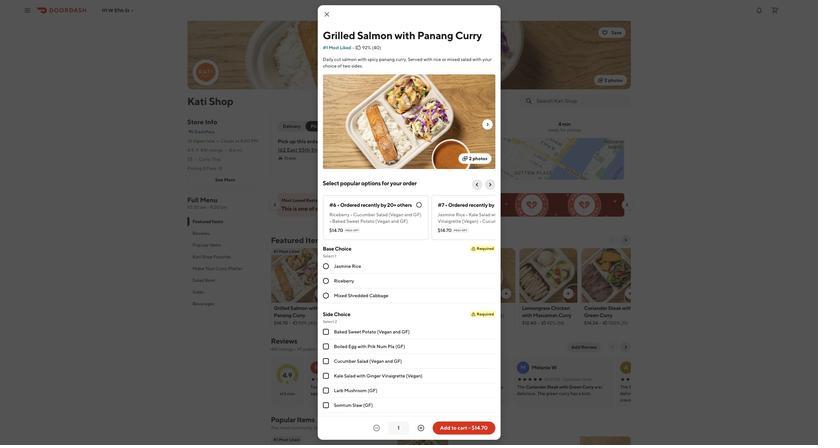 Task type: vqa. For each thing, say whether or not it's contained in the screenshot.
their inside the CRAVING A TASTY AMERICAN CHEESESTEAK? CHECK OUT CHEAT'S CHEESESTEAK PARLOR FOR THEIR POPULAR CHICKEN CHEESESTEAK. 🍔 23 HOURS AGO
no



Task type: locate. For each thing, give the bounding box(es) containing it.
baked up boiled
[[334, 330, 347, 335]]

0 horizontal spatial ginger
[[367, 374, 381, 379]]

opt down 'riceberry • cucumber salad (vegan and gf) • baked sweet potato (vegan and gf)'
[[353, 229, 359, 232]]

0 horizontal spatial most
[[280, 426, 290, 431]]

92% (40) inside the grilled salmon with panang curry dialog
[[362, 45, 381, 50]]

1 select from the top
[[323, 180, 339, 187]]

2 pesc from the left
[[454, 229, 461, 232]]

pesc inside $14.70 pesc opt
[[346, 229, 353, 232]]

2 ordered from the left
[[449, 202, 468, 209]]

open now
[[193, 139, 215, 144]]

0 vertical spatial baked
[[332, 219, 346, 224]]

chicken for kati
[[439, 398, 456, 403]]

info
[[205, 118, 217, 126]]

92% inside the grilled salmon with panang curry dialog
[[362, 45, 371, 50]]

92% up reviews 441 ratings • 10 public reviews
[[299, 321, 307, 326]]

salad bowl button
[[187, 275, 263, 287]]

0 horizontal spatial grilled salmon with panang curry image
[[271, 248, 329, 303]]

riceberry inside 'riceberry • cucumber salad (vegan and gf) • baked sweet potato (vegan and gf)'
[[330, 212, 350, 218]]

$14.70 right cart
[[472, 426, 488, 432]]

your
[[483, 57, 492, 62], [390, 180, 402, 187]]

panang inside grilled salmon with panang curry 'button'
[[670, 385, 685, 390]]

featured items heading
[[271, 235, 326, 246]]

required inside side choice group
[[477, 312, 494, 317]]

order inside the grilled salmon with panang curry dialog
[[403, 180, 417, 187]]

ordered for #6
[[340, 202, 360, 209]]

popular inside popular items the most commonly ordered items and dishes from this store
[[271, 416, 296, 425]]

1 vertical spatial this
[[377, 426, 385, 431]]

now
[[206, 139, 215, 144]]

your inside daily cut salmon with spicy panang curry. served with rice or mixed salad with your choice of two sides.
[[483, 57, 492, 62]]

vinaigrette down the "#7"
[[438, 219, 462, 224]]

select for base
[[323, 254, 334, 259]]

&
[[203, 166, 206, 171]]

0 horizontal spatial 2 photos button
[[459, 154, 492, 164]]

baked up $14.70 pesc opt
[[332, 219, 346, 224]]

add item to cart image for panang curry
[[380, 292, 385, 297]]

0 vertical spatial order
[[307, 139, 320, 145]]

1 vertical spatial coriander
[[526, 385, 547, 390]]

select inside "side choice select 2"
[[323, 320, 334, 325]]

(11)
[[622, 321, 628, 326]]

1 • doordash order from the left
[[352, 377, 384, 382]]

1 vertical spatial 441
[[271, 347, 279, 352]]

add left to
[[440, 426, 451, 432]]

1 vertical spatial shop
[[202, 255, 213, 260]]

opt inside $14.70 pesc opt
[[353, 229, 359, 232]]

(vegan
[[389, 212, 404, 218], [376, 219, 390, 224], [438, 226, 453, 231], [377, 330, 392, 335], [370, 359, 384, 364]]

- right cart
[[469, 426, 471, 432]]

doordash for m
[[564, 377, 582, 382]]

rice inside 'jasmine rice • kale salad with ginger vinaigrette (vegan) • cucumber salad (vegan and gf) $14.70 pesc opt'
[[456, 212, 465, 218]]

1 vertical spatial ratings
[[279, 347, 294, 352]]

choice inside "side choice select 2"
[[334, 312, 351, 318]]

0 vertical spatial choice
[[335, 246, 352, 252]]

$12.40
[[522, 321, 537, 326]]

2 vertical spatial 2
[[335, 320, 337, 325]]

$14.70 inside button
[[472, 426, 488, 432]]

group
[[340, 124, 354, 129]]

(gf) right 'slaw'
[[363, 403, 373, 409]]

featured items down am
[[193, 219, 223, 225]]

chicken up to
[[439, 398, 456, 403]]

by for #6 • ordered recently by 20+ others
[[381, 202, 387, 209]]

2 recently from the left
[[469, 202, 488, 209]]

1 horizontal spatial -
[[469, 426, 471, 432]]

next image up #7 • ordered recently by 20+ others
[[488, 182, 493, 188]]

pickup
[[568, 127, 582, 133]]

1 ordered from the left
[[340, 202, 360, 209]]

kati up store
[[187, 95, 207, 108]]

this
[[297, 139, 306, 145], [377, 426, 385, 431]]

doordash for r
[[354, 377, 372, 382]]

lemongrass for lemongrass chicken with kati signatur
[[414, 398, 438, 403]]

add item to cart image right 'shredded'
[[380, 292, 385, 297]]

lemongrass chicken with kati signatur
[[414, 398, 493, 403]]

0 vertical spatial potato
[[361, 219, 375, 224]]

salmon inside dialog
[[357, 29, 393, 42]]

0 vertical spatial 100%
[[484, 314, 496, 319]]

0 vertical spatial ratings
[[209, 148, 223, 153]]

choice right side
[[334, 312, 351, 318]]

ginger
[[502, 212, 516, 218], [367, 374, 381, 379]]

1 by from the left
[[381, 202, 387, 209]]

8:20 inside full menu 10:30 am - 8:20 pm
[[210, 205, 220, 210]]

#1 up daily
[[323, 45, 328, 50]]

1 doordash from the left
[[354, 377, 372, 382]]

liked up salmon
[[340, 45, 351, 50]]

0 horizontal spatial grilled
[[274, 306, 290, 312]]

kati inside button
[[466, 398, 475, 403]]

2 vertical spatial cucumber
[[334, 359, 356, 364]]

steak inside coriander steak with green curry button
[[547, 385, 559, 390]]

jasmine inside 'jasmine rice • kale salad with ginger vinaigrette (vegan) • cucumber salad (vegan and gf) $14.70 pesc opt'
[[438, 212, 455, 218]]

0 horizontal spatial pesc
[[346, 229, 353, 232]]

0 vertical spatial popular
[[193, 243, 209, 248]]

rice
[[456, 212, 465, 218], [352, 264, 361, 269]]

1 vertical spatial kale
[[334, 374, 344, 379]]

choice inside base choice select 1
[[335, 246, 352, 252]]

Cucumber Salad (Vegan and GF) checkbox
[[323, 359, 329, 365]]

(vegan) inside 'jasmine rice • kale salad with ginger vinaigrette (vegan) • cucumber salad (vegan and gf) $14.70 pesc opt'
[[462, 219, 479, 224]]

coriander inside button
[[526, 385, 547, 390]]

this up 162 east 55th street link
[[297, 139, 306, 145]]

1 vertical spatial steak
[[547, 385, 559, 390]]

for inside the grilled salmon with panang curry dialog
[[382, 180, 389, 187]]

0 vertical spatial 8:20
[[241, 139, 250, 144]]

the
[[271, 426, 279, 431]]

renz
[[326, 365, 337, 371]]

1 vertical spatial next button of carousel image
[[623, 238, 629, 243]]

notification bell image
[[756, 6, 764, 14]]

restaurants
[[387, 206, 416, 212]]

store
[[187, 118, 204, 126]]

green
[[460, 306, 475, 312], [585, 313, 599, 319], [569, 385, 582, 390]]

0 vertical spatial #1 most liked
[[323, 45, 351, 50]]

curry inside coriander steak with green curry
[[600, 313, 613, 319]]

melanie w
[[532, 365, 557, 371]]

ginger inside 'jasmine rice • kale salad with ginger vinaigrette (vegan) • cucumber salad (vegan and gf) $14.70 pesc opt'
[[502, 212, 516, 218]]

add review button
[[568, 343, 601, 353]]

for for ready
[[561, 127, 567, 133]]

coriander steak with green curry image
[[582, 248, 640, 303]]

92%
[[362, 45, 371, 50], [299, 321, 307, 326], [547, 321, 556, 326]]

jasmine inside the 'base choice' group
[[334, 264, 351, 269]]

3 add item to cart image from the left
[[566, 292, 571, 297]]

0 vertical spatial sweet
[[347, 219, 360, 224]]

sweet up egg
[[348, 330, 361, 335]]

of inside daily cut salmon with spicy panang curry. served with rice or mixed salad with your choice of two sides.
[[338, 63, 342, 69]]

Delivery radio
[[278, 121, 310, 132]]

review
[[582, 345, 597, 350]]

Riceberry radio
[[323, 278, 329, 284]]

1 horizontal spatial for
[[561, 127, 567, 133]]

1 vertical spatial your
[[390, 180, 402, 187]]

0 vertical spatial 92% (40)
[[362, 45, 381, 50]]

w for 111
[[108, 8, 113, 13]]

w for melanie
[[552, 365, 557, 371]]

curry inside grilled salmon with panang curry
[[292, 313, 305, 319]]

at:
[[321, 139, 328, 145]]

0 vertical spatial vinaigrette
[[438, 219, 462, 224]]

am
[[200, 205, 207, 210]]

shop inside 'button'
[[202, 255, 213, 260]]

92% for grilled salmon with panang curry
[[299, 321, 307, 326]]

1 vertical spatial jasmine
[[334, 264, 351, 269]]

(vegan down the "#7"
[[438, 226, 453, 231]]

chicken inside button
[[439, 398, 456, 403]]

reviews up popular items
[[193, 231, 210, 236]]

popular items
[[193, 243, 221, 248]]

kati up make
[[193, 255, 201, 260]]

1 horizontal spatial green
[[569, 385, 582, 390]]

(vegan inside 'jasmine rice • kale salad with ginger vinaigrette (vegan) • cucumber salad (vegan and gf) $14.70 pesc opt'
[[438, 226, 453, 231]]

kati left signatur on the right of the page
[[466, 398, 475, 403]]

grilled inside 'button'
[[630, 385, 643, 390]]

items up kati shop favorite
[[210, 243, 221, 248]]

grilled salmon with panang curry
[[323, 29, 482, 42], [274, 306, 319, 319], [630, 385, 697, 390]]

1 vertical spatial add
[[440, 426, 451, 432]]

order for m
[[582, 377, 593, 382]]

order
[[307, 139, 320, 145], [403, 180, 417, 187]]

0 vertical spatial green
[[460, 306, 475, 312]]

1 vertical spatial choice
[[334, 312, 351, 318]]

0 vertical spatial reviews
[[193, 231, 210, 236]]

potato down reliable at the top left of page
[[361, 219, 375, 224]]

with inside grilled salmon with panang curry
[[309, 306, 319, 312]]

(gf)
[[396, 344, 405, 350], [368, 389, 378, 394], [363, 403, 373, 409]]

rice inside the 'base choice' group
[[352, 264, 361, 269]]

2 • doordash order from the left
[[561, 377, 593, 382]]

select popular options for your order
[[323, 180, 417, 187]]

popular for popular items the most commonly ordered items and dishes from this store
[[271, 416, 296, 425]]

ordered right #6
[[340, 202, 360, 209]]

opt down select promotional banner element
[[462, 229, 468, 232]]

recently for #6
[[361, 202, 380, 209]]

0 horizontal spatial reviews
[[193, 231, 210, 236]]

2 20+ from the left
[[496, 202, 505, 209]]

0 horizontal spatial coriander
[[526, 385, 547, 390]]

with inside 'jasmine rice • kale salad with ginger vinaigrette (vegan) • cucumber salad (vegan and gf) $14.70 pesc opt'
[[492, 212, 501, 218]]

2 by from the left
[[489, 202, 495, 209]]

2 vertical spatial (gf)
[[363, 403, 373, 409]]

0 vertical spatial most
[[352, 206, 365, 212]]

1 recently from the left
[[361, 202, 380, 209]]

kati for kati shop favorite
[[193, 255, 201, 260]]

popular
[[193, 243, 209, 248], [271, 416, 296, 425]]

(40) inside the grilled salmon with panang curry dialog
[[372, 45, 381, 50]]

jasmine down the "#7"
[[438, 212, 455, 218]]

1 opt from the left
[[353, 229, 359, 232]]

st
[[125, 8, 130, 13]]

$11.02 right side
[[336, 314, 350, 319]]

Baked Sweet Potato (Vegan and GF) checkbox
[[323, 329, 329, 335]]

lemongrass up increase quantity by 1 icon
[[414, 398, 438, 403]]

$11.02 inside panang curry $11.02 •
[[336, 314, 350, 319]]

8:20 left the pm
[[210, 205, 220, 210]]

3 select from the top
[[323, 320, 334, 325]]

lemongrass inside button
[[414, 398, 438, 403]]

popular inside popular items button
[[193, 243, 209, 248]]

2 add item to cart image from the left
[[380, 292, 385, 297]]

add to cart - $14.70 button
[[433, 422, 496, 435]]

items inside heading
[[306, 236, 326, 245]]

of left our
[[309, 206, 314, 212]]

see
[[215, 177, 223, 183]]

2 required from the top
[[477, 312, 494, 317]]

jasmine for jasmine rice
[[334, 264, 351, 269]]

1 20+ from the left
[[387, 202, 397, 209]]

spicy
[[368, 57, 379, 62]]

pesc down rated,
[[346, 229, 353, 232]]

92% up spicy
[[362, 45, 371, 50]]

kati shop
[[187, 95, 234, 108]]

1 vertical spatial for
[[382, 180, 389, 187]]

1 horizontal spatial order
[[373, 377, 384, 382]]

- right am
[[208, 205, 209, 210]]

(vegan right reliable at the top left of page
[[389, 212, 404, 218]]

1 horizontal spatial 4.9
[[283, 372, 292, 379]]

order up restaurants in the top of the page
[[403, 180, 417, 187]]

liked
[[340, 45, 351, 50], [289, 249, 300, 254], [476, 249, 487, 254], [289, 438, 300, 443]]

• inside reviews 441 ratings • 10 public reviews
[[295, 347, 296, 352]]

1 pesc from the left
[[346, 229, 353, 232]]

0 horizontal spatial previous image
[[475, 182, 480, 188]]

• doordash order up coriander steak with green curry button
[[561, 377, 593, 382]]

coriander
[[585, 306, 608, 312], [526, 385, 547, 390]]

min inside 4 min ready for pickup
[[563, 121, 571, 127]]

this right from
[[377, 426, 385, 431]]

0 horizontal spatial others
[[397, 202, 412, 209]]

lemongrass for lemongrass chicken with massaman curry
[[522, 306, 550, 312]]

sides button
[[187, 287, 263, 298]]

grilled salmon with panang curry button
[[630, 384, 697, 391]]

-
[[208, 205, 209, 210], [469, 426, 471, 432]]

1 horizontal spatial 2 photos button
[[595, 75, 627, 86]]

1 required from the top
[[477, 246, 494, 251]]

#1 most liked
[[323, 45, 351, 50], [274, 249, 300, 254], [274, 438, 300, 443]]

shop up info
[[209, 95, 234, 108]]

cucumber down #7 • ordered recently by 20+ others
[[483, 219, 505, 224]]

next image
[[488, 182, 493, 188], [623, 345, 629, 350]]

previous image inside the grilled salmon with panang curry dialog
[[475, 182, 480, 188]]

select promotional banner element
[[437, 217, 466, 229]]

4 add item to cart image from the left
[[628, 292, 633, 297]]

cucumber down #6 • ordered recently by 20+ others
[[354, 212, 376, 218]]

next button of carousel image
[[625, 203, 630, 208], [623, 238, 629, 243]]

required inside the 'base choice' group
[[477, 246, 494, 251]]

see more
[[215, 177, 235, 183]]

reviews up 10
[[271, 337, 297, 346]]

0 vertical spatial salmon
[[357, 29, 393, 42]]

0 vertical spatial photos
[[609, 78, 623, 83]]

0 horizontal spatial popular
[[193, 243, 209, 248]]

riceberry down jasmine rice
[[334, 279, 354, 284]]

100%
[[484, 314, 496, 319], [609, 321, 621, 326]]

store info
[[187, 118, 217, 126]]

popular
[[340, 180, 360, 187]]

$11.02 down the green curry
[[460, 314, 474, 319]]

0 vertical spatial -
[[208, 205, 209, 210]]

by for #7 • ordered recently by 20+ others
[[489, 202, 495, 209]]

add left 'review'
[[572, 345, 581, 350]]

base choice group
[[323, 246, 496, 304]]

1 horizontal spatial opt
[[462, 229, 468, 232]]

chicken inside lemongrass chicken with massaman curry
[[551, 306, 570, 312]]

coriander steak with green curry up 100% (11)
[[585, 306, 633, 319]]

to
[[452, 426, 457, 432]]

(vegan) down #7 • ordered recently by 20+ others
[[462, 219, 479, 224]]

1 horizontal spatial (40)
[[372, 45, 381, 50]]

1 vertical spatial #1
[[274, 249, 278, 254]]

20+ for #6 • ordered recently by 20+ others
[[387, 202, 397, 209]]

riceberry for riceberry
[[334, 279, 354, 284]]

1 vertical spatial of
[[309, 206, 314, 212]]

select down side
[[323, 320, 334, 325]]

by up 'jasmine rice • kale salad with ginger vinaigrette (vegan) • cucumber salad (vegan and gf) $14.70 pesc opt'
[[489, 202, 495, 209]]

#1 most liked down the
[[274, 438, 300, 443]]

previous image
[[475, 182, 480, 188], [610, 345, 616, 350]]

0 horizontal spatial kale
[[334, 374, 344, 379]]

0 vertical spatial required
[[477, 246, 494, 251]]

#1 down featured items heading
[[274, 249, 278, 254]]

grilled salmon with panang curry image
[[271, 248, 329, 303], [398, 437, 449, 446]]

add item to cart image
[[318, 292, 323, 297], [380, 292, 385, 297], [566, 292, 571, 297], [628, 292, 633, 297]]

required right the #3
[[477, 246, 494, 251]]

public
[[303, 347, 316, 352]]

grilled salmon with panang curry inside dialog
[[323, 29, 482, 42]]

rated,
[[336, 206, 351, 212]]

photos
[[609, 78, 623, 83], [473, 156, 488, 161]]

delivery
[[283, 124, 301, 129]]

1 horizontal spatial photos
[[609, 78, 623, 83]]

add item to cart image up lemongrass chicken with massaman curry
[[566, 292, 571, 297]]

#1 most liked up cut
[[323, 45, 351, 50]]

riceberry
[[330, 212, 350, 218], [334, 279, 354, 284]]

riceberry inside the 'base choice' group
[[334, 279, 354, 284]]

1 horizontal spatial by
[[489, 202, 495, 209]]

2 doordash from the left
[[564, 377, 582, 382]]

kati for kati shop
[[187, 95, 207, 108]]

• doordash order
[[352, 377, 384, 382], [561, 377, 593, 382]]

order for r
[[373, 377, 384, 382]]

most right the
[[280, 426, 290, 431]]

vinaigrette down cucumber salad (vegan and gf) at bottom left
[[382, 374, 405, 379]]

with inside lemongrass chicken with massaman curry
[[522, 313, 533, 319]]

opt
[[353, 229, 359, 232], [462, 229, 468, 232]]

restaurants
[[306, 198, 330, 203]]

1 horizontal spatial this
[[377, 426, 385, 431]]

next image
[[485, 122, 490, 127]]

1 vertical spatial featured items
[[271, 236, 326, 245]]

92% (40) up spicy
[[362, 45, 381, 50]]

items inside button
[[210, 243, 221, 248]]

green inside button
[[569, 385, 582, 390]]

•
[[353, 45, 355, 50], [217, 139, 219, 144], [225, 148, 227, 153], [195, 157, 197, 162], [337, 202, 340, 209], [445, 202, 448, 209], [351, 212, 353, 218], [466, 212, 468, 218], [330, 219, 332, 224], [480, 219, 482, 224], [351, 314, 353, 319], [475, 314, 477, 319], [289, 321, 291, 326], [538, 321, 540, 326], [600, 321, 602, 326], [295, 347, 296, 352], [352, 377, 353, 382], [561, 377, 563, 382]]

popular up kati shop favorite
[[193, 243, 209, 248]]

lemongrass inside lemongrass chicken with massaman curry
[[522, 306, 550, 312]]

(gf) for somtum slaw (gf)
[[363, 403, 373, 409]]

1 vertical spatial (40)
[[308, 321, 318, 326]]

Current quantity is 1 number field
[[392, 425, 405, 432]]

(gf) down kale salad with ginger vinaigrette (vegan)
[[368, 389, 378, 394]]

0 vertical spatial for
[[561, 127, 567, 133]]

with inside 'button'
[[660, 385, 669, 390]]

0 horizontal spatial 2 photos
[[469, 156, 488, 161]]

chicken
[[551, 306, 570, 312], [439, 398, 456, 403]]

1 horizontal spatial ratings
[[279, 347, 294, 352]]

1 horizontal spatial min
[[563, 121, 571, 127]]

coriander steak with green curry
[[585, 306, 633, 319], [526, 385, 594, 390]]

with inside coriander steak with green curry
[[623, 306, 633, 312]]

steak up 100% (11)
[[609, 306, 622, 312]]

8:20
[[241, 139, 250, 144], [210, 205, 220, 210]]

s
[[418, 365, 422, 372]]

top-
[[325, 206, 336, 212]]

Larb Mushroom (GF) checkbox
[[323, 388, 329, 394]]

kati inside 'button'
[[193, 255, 201, 260]]

• doordash order up larb mushroom (gf)
[[352, 377, 384, 382]]

92% (40) up reviews 441 ratings • 10 public reviews
[[299, 321, 318, 326]]

1 $11.02 from the left
[[336, 314, 350, 319]]

0 vertical spatial min
[[563, 121, 571, 127]]

featured items
[[193, 219, 223, 225], [271, 236, 326, 245]]

0 horizontal spatial 92% (40)
[[299, 321, 318, 326]]

open menu image
[[24, 6, 31, 14]]

select inside base choice select 1
[[323, 254, 334, 259]]

add item to cart image
[[504, 292, 509, 297]]

441 up $$ • curry, thai
[[201, 148, 208, 153]]

1 vertical spatial rice
[[352, 264, 361, 269]]

beverages
[[193, 302, 214, 307]]

doordash
[[354, 377, 372, 382], [564, 377, 582, 382]]

close grilled salmon with panang curry image
[[323, 10, 331, 18]]

1 horizontal spatial 92%
[[362, 45, 371, 50]]

#1 most liked down featured items heading
[[274, 249, 300, 254]]

reviews inside 'reviews' button
[[193, 231, 210, 236]]

ginger down #7 • ordered recently by 20+ others
[[502, 212, 516, 218]]

min for 4
[[563, 121, 571, 127]]

required down the green curry
[[477, 312, 494, 317]]

prik
[[368, 344, 376, 350]]

0 horizontal spatial order
[[307, 139, 320, 145]]

1 horizontal spatial popular
[[271, 416, 296, 425]]

20+ right reliable at the top left of page
[[387, 202, 397, 209]]

cucumber inside 'riceberry • cucumber salad (vegan and gf) • baked sweet potato (vegan and gf)'
[[354, 212, 376, 218]]

salmon
[[357, 29, 393, 42], [291, 306, 308, 312], [644, 385, 659, 390]]

reviews inside reviews 441 ratings • 10 public reviews
[[271, 337, 297, 346]]

add item to cart image for coriander steak with green curry
[[628, 292, 633, 297]]

1 horizontal spatial w
[[552, 365, 557, 371]]

coriander up $14.24
[[585, 306, 608, 312]]

ginger inside side choice group
[[367, 374, 381, 379]]

for
[[561, 127, 567, 133], [382, 180, 389, 187]]

1 vertical spatial 100%
[[609, 321, 621, 326]]

pesc down select promotional banner element
[[454, 229, 461, 232]]

0 horizontal spatial for
[[382, 180, 389, 187]]

lemongrass chicken with massaman curry image
[[520, 248, 578, 303]]

0.6 mi
[[229, 148, 242, 153]]

salmon for #1 most liked
[[357, 29, 393, 42]]

lemongrass
[[522, 306, 550, 312], [414, 398, 438, 403]]

kale down #7 • ordered recently by 20+ others
[[469, 212, 478, 218]]

8:20 right at
[[241, 139, 250, 144]]

featured down am
[[193, 219, 211, 225]]

photos for 2 photos button in the grilled salmon with panang curry dialog
[[473, 156, 488, 161]]

kati shop image
[[187, 21, 631, 90], [193, 60, 218, 85]]

100% left (19)
[[484, 314, 496, 319]]

most loved restaurants this is one of our top-rated, most reliable restaurants
[[282, 198, 416, 212]]

100% left (11)
[[609, 321, 621, 326]]

1 vertical spatial order
[[403, 180, 417, 187]]

reviews for reviews
[[193, 231, 210, 236]]

pickup
[[311, 124, 326, 129]]

0 vertical spatial featured items
[[193, 219, 223, 225]]

previous image up #7 • ordered recently by 20+ others
[[475, 182, 480, 188]]

92% for lemongrass chicken with massaman curry
[[547, 321, 556, 326]]

doordash up larb mushroom (gf)
[[354, 377, 372, 382]]

green curry image
[[458, 248, 516, 303]]

side
[[323, 312, 333, 318]]

shop for kati shop favorite
[[202, 255, 213, 260]]

2 horizontal spatial grilled
[[630, 385, 643, 390]]

panang inside the grilled salmon with panang curry dialog
[[418, 29, 454, 42]]

photos inside the grilled salmon with panang curry dialog
[[473, 156, 488, 161]]

2 opt from the left
[[462, 229, 468, 232]]

of 5 stars
[[280, 392, 295, 397]]

(40) up reviews 441 ratings • 10 public reviews
[[308, 321, 318, 326]]

sweet inside side choice group
[[348, 330, 361, 335]]

grilled for #1 most liked
[[323, 29, 355, 42]]

rice for jasmine rice
[[352, 264, 361, 269]]

previous button of carousel image
[[272, 203, 278, 208]]

w right 111
[[108, 8, 113, 13]]

2 vertical spatial #1
[[274, 438, 278, 443]]

cucumber up c
[[334, 359, 356, 364]]

1 others from the left
[[397, 202, 412, 209]]

$14.70
[[330, 228, 343, 233], [438, 228, 452, 233], [274, 321, 288, 326], [472, 426, 488, 432]]

add item to cart image up (11)
[[628, 292, 633, 297]]

1 horizontal spatial order
[[403, 180, 417, 187]]

increase quantity by 1 image
[[417, 425, 425, 433]]

by up 'riceberry • cucumber salad (vegan and gf) • baked sweet potato (vegan and gf)'
[[381, 202, 387, 209]]

w up 12/27/22
[[552, 365, 557, 371]]

$14.70 down the "#7"
[[438, 228, 452, 233]]

ratings down reviews link
[[279, 347, 294, 352]]

lemongrass chicken with massaman curry
[[522, 306, 572, 319]]

1 vertical spatial green
[[585, 313, 599, 319]]

0 vertical spatial (vegan)
[[462, 219, 479, 224]]

recently up 'jasmine rice • kale salad with ginger vinaigrette (vegan) • cucumber salad (vegan and gf) $14.70 pesc opt'
[[469, 202, 488, 209]]

100% (19)
[[484, 314, 505, 319]]

select down powered by google image
[[323, 180, 339, 187]]

doordash up coriander steak with green curry button
[[564, 377, 582, 382]]

order right group at left
[[355, 124, 368, 129]]

ratings up 'thai'
[[209, 148, 223, 153]]

2 others from the left
[[506, 202, 520, 209]]

ordered for #7
[[449, 202, 468, 209]]

1 vertical spatial potato
[[362, 330, 376, 335]]

grilled salmon with panang curry dialog
[[318, 5, 537, 446]]

gf)
[[413, 212, 422, 218], [400, 219, 408, 224], [463, 226, 471, 231], [402, 330, 410, 335], [394, 359, 402, 364]]

previous image for right next icon
[[610, 345, 616, 350]]

mushroom
[[345, 389, 367, 394]]

0 horizontal spatial • doordash order
[[352, 377, 384, 382]]

featured inside heading
[[271, 236, 304, 245]]

0 horizontal spatial panang curry image
[[334, 248, 391, 303]]

1 vertical spatial (vegan)
[[406, 374, 423, 379]]

- inside button
[[469, 426, 471, 432]]

items up 'reviews' button
[[212, 219, 223, 225]]

2 horizontal spatial of
[[338, 63, 342, 69]]

0 vertical spatial this
[[297, 139, 306, 145]]

2 select from the top
[[323, 254, 334, 259]]

4.9 up the of 5 stars
[[283, 372, 292, 379]]

1 vertical spatial salmon
[[291, 306, 308, 312]]

group order
[[340, 124, 368, 129]]

lemongrass up massaman
[[522, 306, 550, 312]]

1 vertical spatial photos
[[473, 156, 488, 161]]

panang curry image
[[334, 248, 391, 303], [580, 437, 631, 446]]

0 vertical spatial select
[[323, 180, 339, 187]]

previous image right 'review'
[[610, 345, 616, 350]]

curry,
[[199, 157, 211, 162]]

1 vertical spatial 4.9
[[283, 372, 292, 379]]

items up commonly
[[297, 416, 315, 425]]

grilled salmon with panang curry for $14.70
[[274, 306, 319, 319]]

riceberry for riceberry • cucumber salad (vegan and gf) • baked sweet potato (vegan and gf)
[[330, 212, 350, 218]]

92% left (14)
[[547, 321, 556, 326]]

of
[[338, 63, 342, 69], [309, 206, 314, 212], [280, 392, 283, 397]]

92% (40)
[[362, 45, 381, 50], [299, 321, 318, 326]]

0 vertical spatial add
[[572, 345, 581, 350]]



Task type: describe. For each thing, give the bounding box(es) containing it.
$14.70 up reviews link
[[274, 321, 288, 326]]

0 vertical spatial steak
[[609, 306, 622, 312]]

baked sweet potato (vegan and gf)
[[334, 330, 410, 335]]

liked right the #3
[[476, 249, 487, 254]]

panang
[[379, 57, 395, 62]]

with inside button
[[457, 398, 466, 403]]

salad inside 'riceberry • cucumber salad (vegan and gf) • baked sweet potato (vegan and gf)'
[[377, 212, 388, 218]]

for for options
[[382, 180, 389, 187]]

closes
[[221, 139, 235, 144]]

bowl
[[205, 278, 216, 283]]

20+ for #7 • ordered recently by 20+ others
[[496, 202, 505, 209]]

map region
[[296, 110, 631, 194]]

1
[[335, 254, 337, 259]]

reviews
[[317, 347, 333, 352]]

curry.
[[396, 57, 407, 62]]

0 vertical spatial 2
[[605, 78, 608, 83]]

2 photos inside the grilled salmon with panang curry dialog
[[469, 156, 488, 161]]

more
[[224, 177, 235, 183]]

Boiled Egg with Prik Num Pla (GF) checkbox
[[323, 344, 329, 350]]

Item Search search field
[[537, 98, 626, 105]]

100% for curry
[[484, 314, 496, 319]]

green curry
[[460, 306, 489, 312]]

somtum slaw (gf)
[[334, 403, 373, 409]]

$$
[[187, 157, 193, 162]]

most inside popular items the most commonly ordered items and dishes from this store
[[280, 426, 290, 431]]

east
[[287, 147, 298, 153]]

side choice group
[[323, 311, 496, 413]]

add for add review
[[572, 345, 581, 350]]

commonly
[[291, 426, 313, 431]]

decrease quantity by 1 image
[[373, 425, 381, 433]]

others for #7 • ordered recently by 20+ others
[[506, 202, 520, 209]]

441 inside reviews 441 ratings • 10 public reviews
[[271, 347, 279, 352]]

pricing & fees button
[[187, 165, 223, 172]]

required for side choice
[[477, 312, 494, 317]]

most inside "most loved restaurants this is one of our top-rated, most reliable restaurants"
[[282, 198, 292, 203]]

curry inside dialog
[[456, 29, 482, 42]]

slaw
[[353, 403, 362, 409]]

panang inside panang curry $11.02 •
[[336, 306, 354, 312]]

salad bowl
[[193, 278, 216, 283]]

salad inside button
[[193, 278, 204, 283]]

signatur
[[476, 398, 493, 403]]

order inside button
[[355, 124, 368, 129]]

100% (11)
[[609, 321, 628, 326]]

chicken for massaman
[[551, 306, 570, 312]]

beverages button
[[187, 298, 263, 310]]

0 horizontal spatial 4.9
[[187, 148, 194, 153]]

kale inside 'jasmine rice • kale salad with ginger vinaigrette (vegan) • cucumber salad (vegan and gf) $14.70 pesc opt'
[[469, 212, 478, 218]]

cucumber salad (vegan and gf)
[[334, 359, 402, 364]]

daily cut salmon with spicy panang curry. served with rice or mixed salad with your choice of two sides.
[[323, 57, 492, 69]]

served
[[408, 57, 423, 62]]

lemongrass chicken with kati signatur button
[[414, 397, 493, 404]]

two
[[343, 63, 351, 69]]

min for 11
[[289, 156, 297, 161]]

reliable
[[367, 206, 386, 212]]

111
[[102, 8, 107, 13]]

sweet inside 'riceberry • cucumber salad (vegan and gf) • baked sweet potato (vegan and gf)'
[[347, 219, 360, 224]]

ready
[[548, 127, 560, 133]]

1 horizontal spatial 2 photos
[[605, 78, 623, 83]]

vinaigrette inside side choice group
[[382, 374, 405, 379]]

#7
[[438, 202, 445, 209]]

pm
[[221, 205, 228, 210]]

vinaigrette inside 'jasmine rice • kale salad with ginger vinaigrette (vegan) • cucumber salad (vegan and gf) $14.70 pesc opt'
[[438, 219, 462, 224]]

(vegan down reliable at the top left of page
[[376, 219, 390, 224]]

baked inside side choice group
[[334, 330, 347, 335]]

r
[[315, 365, 319, 372]]

shredded
[[348, 293, 369, 299]]

(gf) for larb mushroom (gf)
[[368, 389, 378, 394]]

order inside pick up this order at: 162 east 55th street
[[307, 139, 320, 145]]

$14.70 pesc opt
[[330, 228, 359, 233]]

0 vertical spatial (gf)
[[396, 344, 405, 350]]

most inside "most loved restaurants this is one of our top-rated, most reliable restaurants"
[[352, 206, 365, 212]]

curry inside panang curry $11.02 •
[[355, 306, 368, 312]]

1 horizontal spatial coriander
[[585, 306, 608, 312]]

panang curry $11.02 •
[[336, 306, 368, 319]]

$14.70 inside 'jasmine rice • kale salad with ginger vinaigrette (vegan) • cucumber salad (vegan and gf) $14.70 pesc opt'
[[438, 228, 452, 233]]

menu
[[200, 196, 218, 204]]

thai
[[212, 157, 221, 162]]

ratings inside reviews 441 ratings • 10 public reviews
[[279, 347, 294, 352]]

curry inside lemongrass chicken with massaman curry
[[559, 313, 572, 319]]

10:30
[[187, 205, 199, 210]]

previous image for left next icon
[[475, 182, 480, 188]]

fees
[[207, 166, 217, 171]]

0 horizontal spatial featured items
[[193, 219, 223, 225]]

baked inside 'riceberry • cucumber salad (vegan and gf) • baked sweet potato (vegan and gf)'
[[332, 219, 346, 224]]

#3
[[460, 249, 465, 254]]

jasmine for jasmine rice • kale salad with ginger vinaigrette (vegan) • cucumber salad (vegan and gf) $14.70 pesc opt
[[438, 212, 455, 218]]

0 horizontal spatial your
[[390, 180, 402, 187]]

melanie
[[532, 365, 551, 371]]

0 horizontal spatial next image
[[488, 182, 493, 188]]

add review
[[572, 345, 597, 350]]

cucumber inside side choice group
[[334, 359, 356, 364]]

cucumber inside 'jasmine rice • kale salad with ginger vinaigrette (vegan) • cucumber salad (vegan and gf) $14.70 pesc opt'
[[483, 219, 505, 224]]

0 horizontal spatial green
[[460, 306, 475, 312]]

c
[[338, 365, 342, 371]]

select for side
[[323, 320, 334, 325]]

opt inside 'jasmine rice • kale salad with ginger vinaigrette (vegan) • cucumber salad (vegan and gf) $14.70 pesc opt'
[[462, 229, 468, 232]]

daily
[[323, 57, 334, 62]]

• doordash order for r
[[352, 377, 384, 382]]

add for add to cart - $14.70
[[440, 426, 451, 432]]

or
[[442, 57, 447, 62]]

coriander steak with green curry button
[[526, 384, 594, 391]]

2 photos button inside the grilled salmon with panang curry dialog
[[459, 154, 492, 164]]

favorite
[[214, 255, 231, 260]]

#6
[[330, 202, 336, 209]]

from
[[366, 426, 376, 431]]

and inside 'jasmine rice • kale salad with ginger vinaigrette (vegan) • cucumber salad (vegan and gf) $14.70 pesc opt'
[[454, 226, 462, 231]]

massaman curry image
[[396, 248, 453, 303]]

reviews for reviews 441 ratings • 10 public reviews
[[271, 337, 297, 346]]

• doordash order for m
[[561, 377, 593, 382]]

items inside popular items the most commonly ordered items and dishes from this store
[[297, 416, 315, 425]]

make your curry platter
[[193, 266, 243, 272]]

Pickup radio
[[306, 121, 331, 132]]

111 w 57th st button
[[102, 8, 135, 13]]

1 vertical spatial grilled salmon with panang curry image
[[398, 437, 449, 446]]

grilled salmon with panang curry for #1 most liked
[[323, 29, 482, 42]]

gf) inside 'jasmine rice • kale salad with ginger vinaigrette (vegan) • cucumber salad (vegan and gf) $14.70 pesc opt'
[[463, 226, 471, 231]]

1 add item to cart image from the left
[[318, 292, 323, 297]]

0 vertical spatial next button of carousel image
[[625, 203, 630, 208]]

sides
[[193, 290, 204, 295]]

ordered
[[314, 426, 330, 431]]

and inside popular items the most commonly ordered items and dishes from this store
[[343, 426, 351, 431]]

11 min
[[284, 156, 297, 161]]

liked inside the grilled salmon with panang curry dialog
[[340, 45, 351, 50]]

(19)
[[497, 314, 505, 319]]

salmon for $14.70
[[291, 306, 308, 312]]

add item to cart image for lemongrass chicken with massaman curry
[[566, 292, 571, 297]]

$14.70 up base
[[330, 228, 343, 233]]

0 vertical spatial grilled salmon with panang curry image
[[271, 248, 329, 303]]

• inside panang curry $11.02 •
[[351, 314, 353, 319]]

boiled
[[334, 344, 348, 350]]

popular items the most commonly ordered items and dishes from this store
[[271, 416, 396, 431]]

(vegan up num
[[377, 330, 392, 335]]

5
[[284, 392, 286, 397]]

1 horizontal spatial 2
[[469, 156, 472, 161]]

pla
[[388, 344, 395, 350]]

others for #6 • ordered recently by 20+ others
[[397, 202, 412, 209]]

2 vertical spatial #1 most liked
[[274, 438, 300, 443]]

1 horizontal spatial panang curry image
[[580, 437, 631, 446]]

salmon
[[342, 57, 357, 62]]

potato inside side choice group
[[362, 330, 376, 335]]

choice for side choice
[[334, 312, 351, 318]]

order methods option group
[[278, 121, 331, 132]]

1 vertical spatial coriander steak with green curry
[[526, 385, 594, 390]]

riceberry • cucumber salad (vegan and gf) • baked sweet potato (vegan and gf)
[[330, 212, 422, 224]]

(vegan) inside side choice group
[[406, 374, 423, 379]]

sides.
[[352, 63, 363, 69]]

10
[[297, 347, 302, 352]]

0 vertical spatial panang curry image
[[334, 248, 391, 303]]

powered by google image
[[335, 171, 354, 177]]

this inside pick up this order at: 162 east 55th street
[[297, 139, 306, 145]]

rice for jasmine rice • kale salad with ginger vinaigrette (vegan) • cucumber salad (vegan and gf) $14.70 pesc opt
[[456, 212, 465, 218]]

is
[[293, 206, 297, 212]]

0 vertical spatial 2 photos button
[[595, 75, 627, 86]]

11
[[284, 156, 288, 161]]

recently for #7
[[469, 202, 488, 209]]

Somtum Slaw (GF) checkbox
[[323, 403, 329, 409]]

dashpass
[[195, 129, 215, 135]]

$$ • curry, thai
[[187, 157, 221, 162]]

boiled egg with prik num pla (gf)
[[334, 344, 405, 350]]

most inside the grilled salmon with panang curry dialog
[[329, 45, 339, 50]]

grilled for $14.70
[[274, 306, 290, 312]]

pick up this order at: 162 east 55th street
[[278, 139, 328, 153]]

2 vertical spatial of
[[280, 392, 283, 397]]

photos for the topmost 2 photos button
[[609, 78, 623, 83]]

make your curry platter button
[[187, 263, 263, 275]]

curry inside 'button'
[[686, 385, 697, 390]]

m
[[521, 365, 526, 372]]

1 vertical spatial 92% (40)
[[299, 321, 318, 326]]

#1 most liked inside the grilled salmon with panang curry dialog
[[323, 45, 351, 50]]

liked down commonly
[[289, 438, 300, 443]]

(vegan up kale salad with ginger vinaigrette (vegan)
[[370, 359, 384, 364]]

liked down featured items heading
[[289, 249, 300, 254]]

group order button
[[336, 121, 371, 132]]

0 horizontal spatial featured
[[193, 219, 211, 225]]

1 horizontal spatial 8:20
[[241, 139, 250, 144]]

p
[[447, 365, 451, 371]]

with inside button
[[560, 385, 568, 390]]

salmon inside 'button'
[[644, 385, 659, 390]]

popular for popular items
[[193, 243, 209, 248]]

0 vertical spatial 441
[[201, 148, 208, 153]]

choice for base choice
[[335, 246, 352, 252]]

0 vertical spatial coriander steak with green curry
[[585, 306, 633, 319]]

pricing
[[187, 166, 202, 171]]

• closes at 8:20 pm
[[217, 139, 258, 144]]

Mixed Shredded Cabbage radio
[[323, 293, 329, 299]]

shop for kati shop
[[209, 95, 234, 108]]

11/7/23
[[338, 377, 351, 382]]

kale inside side choice group
[[334, 374, 344, 379]]

0 items, open order cart image
[[772, 6, 779, 14]]

Jasmine Rice radio
[[323, 264, 329, 270]]

1 vertical spatial #1 most liked
[[274, 249, 300, 254]]

#1 inside the grilled salmon with panang curry dialog
[[323, 45, 328, 50]]

2 horizontal spatial green
[[585, 313, 599, 319]]

previous button of carousel image
[[610, 238, 616, 243]]

100% for steak
[[609, 321, 621, 326]]

larb mushroom (gf)
[[334, 389, 378, 394]]

popular items button
[[187, 240, 263, 251]]

pesc inside 'jasmine rice • kale salad with ginger vinaigrette (vegan) • cucumber salad (vegan and gf) $14.70 pesc opt'
[[454, 229, 461, 232]]

dishes
[[352, 426, 365, 431]]

1 horizontal spatial next image
[[623, 345, 629, 350]]

2 $11.02 from the left
[[460, 314, 474, 319]]

open
[[193, 139, 205, 144]]

this inside popular items the most commonly ordered items and dishes from this store
[[377, 426, 385, 431]]

up
[[290, 139, 296, 145]]

Kale Salad with Ginger Vinaigrette (Vegan) checkbox
[[323, 374, 329, 379]]

side choice select 2
[[323, 312, 351, 325]]

(14)
[[557, 321, 565, 326]]

required for base choice
[[477, 246, 494, 251]]

add to cart - $14.70
[[440, 426, 488, 432]]

2 inside "side choice select 2"
[[335, 320, 337, 325]]

- inside full menu 10:30 am - 8:20 pm
[[208, 205, 209, 210]]

mixed
[[448, 57, 460, 62]]

potato inside 'riceberry • cucumber salad (vegan and gf) • baked sweet potato (vegan and gf)'
[[361, 219, 375, 224]]

2 vertical spatial grilled salmon with panang curry
[[630, 385, 697, 390]]

of inside "most loved restaurants this is one of our top-rated, most reliable restaurants"
[[309, 206, 314, 212]]

num
[[377, 344, 387, 350]]



